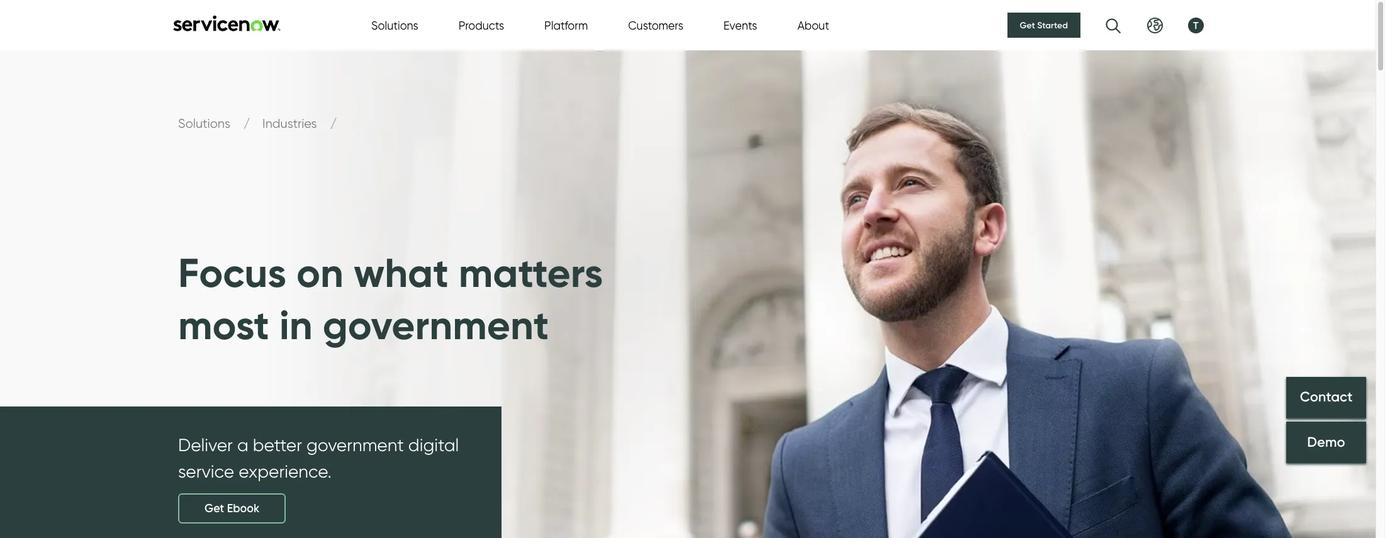 Task type: describe. For each thing, give the bounding box(es) containing it.
events
[[724, 19, 757, 32]]

get started
[[1020, 20, 1068, 31]]

customers
[[628, 19, 683, 32]]

customers button
[[628, 17, 683, 34]]

get ebook
[[205, 502, 260, 515]]

government inside the deliver a better government digital service experience.
[[306, 434, 404, 456]]

contact
[[1300, 389, 1353, 406]]

matters
[[459, 248, 603, 297]]

demo link
[[1286, 421, 1366, 463]]

most
[[178, 300, 269, 350]]

platform button
[[544, 17, 588, 34]]

demo
[[1307, 434, 1345, 451]]

government inside "focus on what matters most in government"
[[323, 300, 549, 350]]

get ebook link
[[178, 493, 286, 524]]

platform
[[544, 19, 588, 32]]

contact link
[[1286, 377, 1366, 418]]

get started link
[[1007, 13, 1081, 38]]

servicenow image
[[172, 15, 282, 31]]

focus on what matters most in government
[[178, 248, 603, 350]]

what
[[354, 248, 449, 297]]

focus
[[178, 248, 286, 297]]

get for get ebook
[[205, 502, 224, 515]]



Task type: vqa. For each thing, say whether or not it's contained in the screenshot.
digital
yes



Task type: locate. For each thing, give the bounding box(es) containing it.
on
[[296, 248, 344, 297]]

get left started
[[1020, 20, 1035, 31]]

in
[[279, 300, 313, 350]]

1 horizontal spatial solutions
[[371, 19, 418, 32]]

get for get started
[[1020, 20, 1035, 31]]

started
[[1037, 20, 1068, 31]]

digital
[[408, 434, 459, 456]]

0 horizontal spatial get
[[205, 502, 224, 515]]

1 vertical spatial solutions
[[178, 116, 234, 131]]

better
[[253, 434, 302, 456]]

events button
[[724, 17, 757, 34]]

products button
[[459, 17, 504, 34]]

solutions button
[[371, 17, 418, 34]]

industries link
[[263, 116, 320, 131]]

industries
[[263, 116, 320, 131]]

1 horizontal spatial get
[[1020, 20, 1035, 31]]

deliver
[[178, 434, 233, 456]]

a
[[237, 434, 248, 456]]

0 horizontal spatial solutions
[[178, 116, 234, 131]]

experience.
[[239, 461, 332, 482]]

1 vertical spatial government
[[306, 434, 404, 456]]

solutions for 'solutions' dropdown button
[[371, 19, 418, 32]]

0 vertical spatial get
[[1020, 20, 1035, 31]]

get left ebook
[[205, 502, 224, 515]]

1 vertical spatial get
[[205, 502, 224, 515]]

solutions link
[[178, 116, 234, 131]]

ebook
[[227, 502, 260, 515]]

0 vertical spatial government
[[323, 300, 549, 350]]

products
[[459, 19, 504, 32]]

deliver a better government digital service experience.
[[178, 434, 459, 482]]

solutions for solutions link
[[178, 116, 234, 131]]

about button
[[798, 17, 829, 34]]

about
[[798, 19, 829, 32]]

0 vertical spatial solutions
[[371, 19, 418, 32]]

service
[[178, 461, 234, 482]]

government
[[323, 300, 549, 350], [306, 434, 404, 456]]

solutions
[[371, 19, 418, 32], [178, 116, 234, 131]]

get
[[1020, 20, 1035, 31], [205, 502, 224, 515]]



